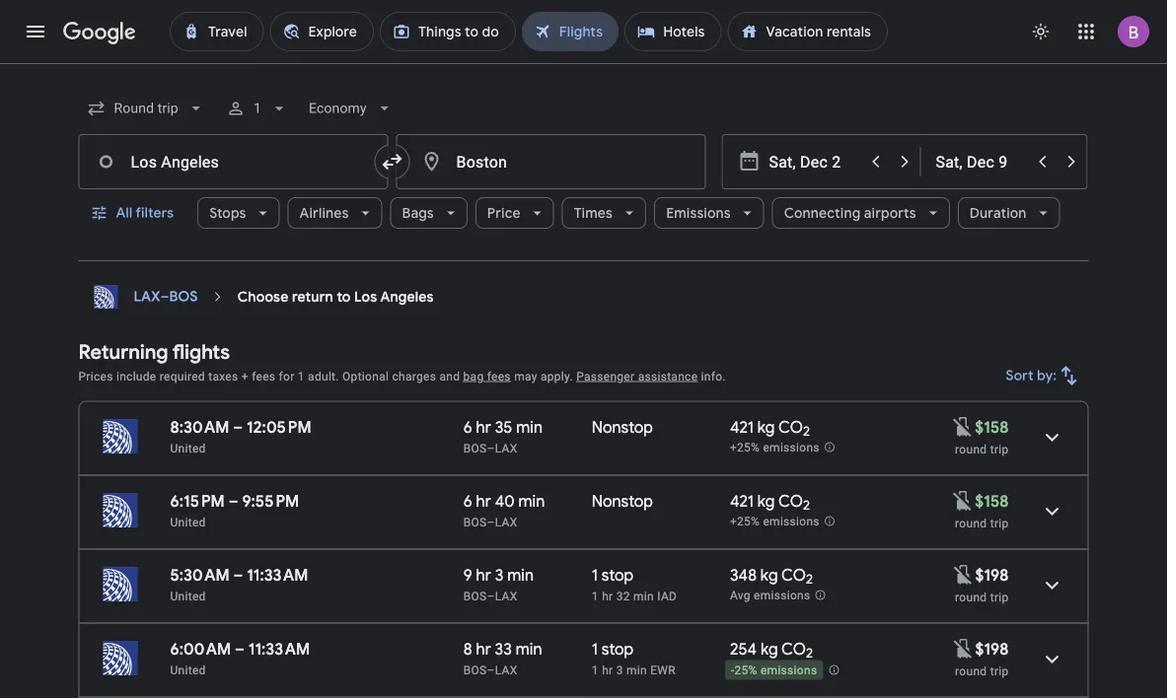 Task type: vqa. For each thing, say whether or not it's contained in the screenshot.
the total duration 6 hr 35 min. element
yes



Task type: describe. For each thing, give the bounding box(es) containing it.
11:33 am for 5:30 am
[[247, 566, 309, 586]]

returning
[[78, 340, 168, 365]]

apply.
[[541, 370, 573, 384]]

6 hr 35 min bos – lax
[[464, 418, 543, 456]]

6:00 am
[[170, 640, 231, 660]]

layover (1 of 1) is a 1 hr 32 min layover at dulles international airport in washington. element
[[592, 589, 721, 605]]

kg for 8 hr 33 min
[[761, 640, 779, 660]]

– inside 8:30 am – 12:05 pm united
[[233, 418, 243, 438]]

348
[[730, 566, 757, 586]]

to
[[337, 288, 351, 306]]

for
[[279, 370, 295, 384]]

duration
[[970, 204, 1027, 222]]

+25% for 6 hr 40 min
[[730, 516, 760, 529]]

change appearance image
[[1018, 8, 1065, 55]]

hr for 6 hr 40 min
[[476, 492, 491, 512]]

co for 8 hr 33 min
[[782, 640, 807, 660]]

– inside 8 hr 33 min bos – lax
[[487, 664, 495, 678]]

2 fees from the left
[[487, 370, 511, 384]]

round for 9 hr 3 min
[[956, 591, 988, 605]]

co for 6 hr 40 min
[[779, 492, 804, 512]]

9 hr 3 min bos – lax
[[464, 566, 534, 604]]

sort by: button
[[999, 352, 1089, 400]]

hr inside 1 stop 1 hr 32 min iad
[[602, 590, 613, 604]]

main menu image
[[24, 20, 47, 43]]

choose
[[238, 288, 289, 306]]

bos for 6 hr 35 min
[[464, 442, 487, 456]]

1 inside 1 popup button
[[254, 100, 261, 116]]

198 US dollars text field
[[976, 640, 1009, 660]]

united for 6:15 pm
[[170, 516, 206, 530]]

lax for 6 hr 35 min
[[495, 442, 518, 456]]

6:15 pm – 9:55 pm united
[[170, 492, 299, 530]]

nonstop flight. element for 6 hr 40 min
[[592, 492, 654, 515]]

hr for 9 hr 3 min
[[476, 566, 491, 586]]

airlines
[[300, 204, 349, 222]]

421 for 6 hr 35 min
[[730, 418, 754, 438]]

Return text field
[[936, 135, 1027, 189]]

optional
[[343, 370, 389, 384]]

returning flights main content
[[78, 277, 1089, 699]]

emissions for 6 hr 35 min
[[764, 441, 820, 455]]

return
[[292, 288, 334, 306]]

filters
[[136, 204, 174, 222]]

8
[[464, 640, 473, 660]]

returning flights
[[78, 340, 230, 365]]

hr for 8 hr 33 min
[[476, 640, 491, 660]]

+25% emissions for 6 hr 35 min
[[730, 441, 820, 455]]

lax up returning flights
[[134, 288, 161, 306]]

421 kg co 2 for 6 hr 35 min
[[730, 418, 811, 440]]

connecting
[[784, 204, 861, 222]]

and
[[440, 370, 460, 384]]

all filters button
[[78, 190, 190, 237]]

trip for 6 hr 35 min
[[991, 443, 1009, 457]]

sort by:
[[1007, 367, 1058, 385]]

choose return to los angeles
[[238, 288, 434, 306]]

avg
[[730, 590, 751, 603]]

– inside 6:15 pm – 9:55 pm united
[[229, 492, 238, 512]]

emissions
[[666, 204, 731, 222]]

min inside 1 stop 1 hr 32 min iad
[[634, 590, 655, 604]]

3 inside 9 hr 3 min bos – lax
[[495, 566, 504, 586]]

40
[[495, 492, 515, 512]]

33
[[495, 640, 512, 660]]

min for 6 hr 40 min
[[519, 492, 545, 512]]

Arrival time: 9:55 PM. text field
[[242, 492, 299, 512]]

nonstop for 6 hr 40 min
[[592, 492, 654, 512]]

total duration 8 hr 33 min. element
[[464, 640, 592, 663]]

2 for 8 hr 33 min
[[807, 646, 814, 663]]

leaves boston logan international airport at 6:15 pm on saturday, december 9 and arrives at los angeles international airport at 9:55 pm on saturday, december 9. element
[[170, 492, 299, 512]]

required
[[160, 370, 205, 384]]

by:
[[1038, 367, 1058, 385]]

flight details. leaves boston logan international airport at 6:00 am on saturday, december 9 and arrives at los angeles international airport at 11:33 am on saturday, december 9. image
[[1029, 636, 1077, 684]]

may
[[514, 370, 538, 384]]

lax for 6 hr 40 min
[[495, 516, 518, 530]]

adult.
[[308, 370, 339, 384]]

+
[[242, 370, 249, 384]]

-
[[731, 665, 735, 678]]

1 fees from the left
[[252, 370, 276, 384]]

prices include required taxes + fees for 1 adult. optional charges and bag fees may apply. passenger assistance
[[78, 370, 698, 384]]

round trip for 8 hr 33 min
[[956, 665, 1009, 679]]

times button
[[562, 190, 647, 237]]

trip for 8 hr 33 min
[[991, 665, 1009, 679]]

charges
[[392, 370, 437, 384]]

sort
[[1007, 367, 1035, 385]]

12:05 pm
[[247, 418, 312, 438]]

1 button
[[218, 85, 297, 132]]

bos for 8 hr 33 min
[[464, 664, 487, 678]]

airports
[[865, 204, 917, 222]]

bags
[[402, 204, 434, 222]]

total duration 6 hr 40 min. element
[[464, 492, 592, 515]]

25%
[[735, 665, 758, 678]]

this price for this flight doesn't include overhead bin access. if you need a carry-on bag, use the bags filter to update prices. image for 254
[[952, 637, 976, 661]]

– inside the 5:30 am – 11:33 am united
[[233, 566, 243, 586]]

avg emissions
[[730, 590, 811, 603]]

hr for 6 hr 35 min
[[476, 418, 491, 438]]

round for 8 hr 33 min
[[956, 665, 988, 679]]

1 stop flight. element for 8 hr 33 min
[[592, 640, 634, 663]]

none search field containing all filters
[[78, 85, 1089, 262]]

flight details. leaves boston logan international airport at 8:30 am on saturday, december 9 and arrives at los angeles international airport at 12:05 pm on saturday, december 9. image
[[1029, 414, 1077, 462]]

trip for 9 hr 3 min
[[991, 591, 1009, 605]]

passenger
[[577, 370, 635, 384]]

348 kg co 2
[[730, 566, 814, 589]]

round trip for 9 hr 3 min
[[956, 591, 1009, 605]]

times
[[574, 204, 613, 222]]

+25% for 6 hr 35 min
[[730, 441, 760, 455]]

32
[[617, 590, 631, 604]]

254 kg co 2
[[730, 640, 814, 663]]

3 inside 1 stop 1 hr 3 min ewr
[[617, 664, 624, 678]]

swap origin and destination. image
[[381, 150, 404, 174]]

8 hr 33 min bos – lax
[[464, 640, 543, 678]]

158 US dollars text field
[[976, 492, 1009, 512]]



Task type: locate. For each thing, give the bounding box(es) containing it.
2 for 6 hr 35 min
[[804, 424, 811, 440]]

$198 for 348
[[976, 566, 1009, 586]]

lax down 33
[[495, 664, 518, 678]]

bos inside 8 hr 33 min bos – lax
[[464, 664, 487, 678]]

nonstop up 1 stop 1 hr 32 min iad
[[592, 492, 654, 512]]

6 left 40
[[464, 492, 473, 512]]

stops
[[209, 204, 246, 222]]

1 this price for this flight doesn't include overhead bin access. if you need a carry-on bag, use the bags filter to update prices. image from the top
[[952, 415, 976, 439]]

0 vertical spatial this price for this flight doesn't include overhead bin access. if you need a carry-on bag, use the bags filter to update prices. image
[[952, 415, 976, 439]]

1 +25% from the top
[[730, 441, 760, 455]]

None field
[[78, 91, 214, 126], [301, 91, 402, 126], [78, 91, 214, 126], [301, 91, 402, 126]]

lax down total duration 9 hr 3 min. element on the bottom
[[495, 590, 518, 604]]

1 $158 from the top
[[976, 418, 1009, 438]]

round trip down $158 text box at the right bottom
[[956, 443, 1009, 457]]

0 vertical spatial 6
[[464, 418, 473, 438]]

round trip down $158 text field
[[956, 517, 1009, 531]]

1 horizontal spatial 3
[[617, 664, 624, 678]]

2 inside 254 kg co 2
[[807, 646, 814, 663]]

3 united from the top
[[170, 590, 206, 604]]

158 US dollars text field
[[976, 418, 1009, 438]]

bag fees button
[[464, 370, 511, 384]]

leaves boston logan international airport at 5:30 am on saturday, december 9 and arrives at los angeles international airport at 11:33 am on saturday, december 9. element
[[170, 566, 309, 586]]

421 kg co 2 for 6 hr 40 min
[[730, 492, 811, 515]]

1 6 from the top
[[464, 418, 473, 438]]

3 this price for this flight doesn't include overhead bin access. if you need a carry-on bag, use the bags filter to update prices. image from the top
[[952, 637, 976, 661]]

– down 33
[[487, 664, 495, 678]]

6 hr 40 min bos – lax
[[464, 492, 545, 530]]

hr inside 8 hr 33 min bos – lax
[[476, 640, 491, 660]]

fees
[[252, 370, 276, 384], [487, 370, 511, 384]]

co inside 348 kg co 2
[[782, 566, 807, 586]]

6 inside '6 hr 35 min bos – lax'
[[464, 418, 473, 438]]

$158 for 6 hr 40 min
[[976, 492, 1009, 512]]

2 nonstop flight. element from the top
[[592, 492, 654, 515]]

0 vertical spatial +25% emissions
[[730, 441, 820, 455]]

11:33 am up 11:33 am text box on the bottom of the page
[[247, 566, 309, 586]]

9
[[464, 566, 473, 586]]

1 vertical spatial 6
[[464, 492, 473, 512]]

stop up layover (1 of 1) is a 1 hr 3 min layover at newark liberty international airport in newark. element
[[602, 640, 634, 660]]

this price for this flight doesn't include overhead bin access. if you need a carry-on bag, use the bags filter to update prices. image down this price for this flight doesn't include overhead bin access. if you need a carry-on bag, use the bags filter to update prices. image
[[952, 563, 976, 587]]

lax for 8 hr 33 min
[[495, 664, 518, 678]]

nonstop
[[592, 418, 654, 438], [592, 492, 654, 512]]

– down 40
[[487, 516, 495, 530]]

1 stop 1 hr 32 min iad
[[592, 566, 677, 604]]

2 round from the top
[[956, 517, 988, 531]]

6:00 am – 11:33 am united
[[170, 640, 310, 678]]

round trip for 6 hr 40 min
[[956, 517, 1009, 531]]

ewr
[[651, 664, 676, 678]]

round for 6 hr 40 min
[[956, 517, 988, 531]]

hr left 32
[[602, 590, 613, 604]]

taxes
[[208, 370, 238, 384]]

bos down total duration 6 hr 35 min. element
[[464, 442, 487, 456]]

trip for 6 hr 40 min
[[991, 517, 1009, 531]]

lax for 9 hr 3 min
[[495, 590, 518, 604]]

6:15 pm
[[170, 492, 225, 512]]

min inside 1 stop 1 hr 3 min ewr
[[627, 664, 648, 678]]

3 round from the top
[[956, 591, 988, 605]]

hr inside '6 hr 35 min bos – lax'
[[476, 418, 491, 438]]

1 vertical spatial 421 kg co 2
[[730, 492, 811, 515]]

$198
[[976, 566, 1009, 586], [976, 640, 1009, 660]]

kg for 6 hr 35 min
[[758, 418, 775, 438]]

$158 down sort
[[976, 418, 1009, 438]]

loading results progress bar
[[0, 63, 1168, 67]]

min right 40
[[519, 492, 545, 512]]

bos inside 9 hr 3 min bos – lax
[[464, 590, 487, 604]]

kg for 6 hr 40 min
[[758, 492, 775, 512]]

1 +25% emissions from the top
[[730, 441, 820, 455]]

– right 6:00 am
[[235, 640, 245, 660]]

1 vertical spatial +25%
[[730, 516, 760, 529]]

bos down 9
[[464, 590, 487, 604]]

min inside '6 hr 35 min bos – lax'
[[517, 418, 543, 438]]

– right 8:30 am
[[233, 418, 243, 438]]

round
[[956, 443, 988, 457], [956, 517, 988, 531], [956, 591, 988, 605], [956, 665, 988, 679]]

– down total duration 9 hr 3 min. element on the bottom
[[487, 590, 495, 604]]

1 stop 1 hr 3 min ewr
[[592, 640, 676, 678]]

bos inside '6 hr 35 min bos – lax'
[[464, 442, 487, 456]]

this price for this flight doesn't include overhead bin access. if you need a carry-on bag, use the bags filter to update prices. image for 348
[[952, 563, 976, 587]]

co for 6 hr 35 min
[[779, 418, 804, 438]]

1 vertical spatial 1 stop flight. element
[[592, 640, 634, 663]]

lax – bos
[[134, 288, 198, 306]]

2 for 6 hr 40 min
[[804, 498, 811, 515]]

min left ewr
[[627, 664, 648, 678]]

los
[[355, 288, 377, 306]]

254
[[730, 640, 757, 660]]

421 for 6 hr 40 min
[[730, 492, 754, 512]]

bag
[[464, 370, 484, 384]]

emissions for 9 hr 3 min
[[754, 590, 811, 603]]

1 stop flight. element up 32
[[592, 566, 634, 589]]

2 1 stop flight. element from the top
[[592, 640, 634, 663]]

1 vertical spatial 11:33 am
[[249, 640, 310, 660]]

bos up flights
[[169, 288, 198, 306]]

11:33 am for 6:00 am
[[249, 640, 310, 660]]

hr left 40
[[476, 492, 491, 512]]

round down $198 text field
[[956, 665, 988, 679]]

hr inside 9 hr 3 min bos – lax
[[476, 566, 491, 586]]

fees right bag
[[487, 370, 511, 384]]

hr left 35
[[476, 418, 491, 438]]

lax inside 6 hr 40 min bos – lax
[[495, 516, 518, 530]]

Arrival time: 11:33 AM. text field
[[247, 566, 309, 586]]

0 vertical spatial 3
[[495, 566, 504, 586]]

prices
[[78, 370, 113, 384]]

0 vertical spatial 11:33 am
[[247, 566, 309, 586]]

layover (1 of 1) is a 1 hr 3 min layover at newark liberty international airport in newark. element
[[592, 663, 721, 679]]

1 round from the top
[[956, 443, 988, 457]]

1 1 stop flight. element from the top
[[592, 566, 634, 589]]

emissions for 6 hr 40 min
[[764, 516, 820, 529]]

0 vertical spatial 421
[[730, 418, 754, 438]]

0 vertical spatial +25%
[[730, 441, 760, 455]]

1 stop flight. element down 32
[[592, 640, 634, 663]]

lax
[[134, 288, 161, 306], [495, 442, 518, 456], [495, 516, 518, 530], [495, 590, 518, 604], [495, 664, 518, 678]]

this price for this flight doesn't include overhead bin access. if you need a carry-on bag, use the bags filter to update prices. image up this price for this flight doesn't include overhead bin access. if you need a carry-on bag, use the bags filter to update prices. image
[[952, 415, 976, 439]]

min right 9
[[508, 566, 534, 586]]

0 vertical spatial 421 kg co 2
[[730, 418, 811, 440]]

2 trip from the top
[[991, 517, 1009, 531]]

– down 35
[[487, 442, 495, 456]]

35
[[495, 418, 513, 438]]

round down $158 text box at the right bottom
[[956, 443, 988, 457]]

11:33 am inside the '6:00 am – 11:33 am united'
[[249, 640, 310, 660]]

198 US dollars text field
[[976, 566, 1009, 586]]

1 stop flight. element
[[592, 566, 634, 589], [592, 640, 634, 663]]

nonstop down the passenger assistance button
[[592, 418, 654, 438]]

2 stop from the top
[[602, 640, 634, 660]]

1
[[254, 100, 261, 116], [298, 370, 305, 384], [592, 566, 598, 586], [592, 590, 599, 604], [592, 640, 598, 660], [592, 664, 599, 678]]

1 vertical spatial $158
[[976, 492, 1009, 512]]

2 421 kg co 2 from the top
[[730, 492, 811, 515]]

None text field
[[396, 134, 706, 190]]

co for 9 hr 3 min
[[782, 566, 807, 586]]

Departure time: 6:15 PM. text field
[[170, 492, 225, 512]]

stop inside 1 stop 1 hr 3 min ewr
[[602, 640, 634, 660]]

kg
[[758, 418, 775, 438], [758, 492, 775, 512], [761, 566, 778, 586], [761, 640, 779, 660]]

0 vertical spatial nonstop flight. element
[[592, 418, 654, 441]]

6 for 6 hr 40 min
[[464, 492, 473, 512]]

11:33 am down arrival time: 11:33 am. text box
[[249, 640, 310, 660]]

lax down 35
[[495, 442, 518, 456]]

price
[[488, 204, 521, 222]]

Arrival time: 11:33 AM. text field
[[249, 640, 310, 660]]

1 horizontal spatial fees
[[487, 370, 511, 384]]

+25% emissions
[[730, 441, 820, 455], [730, 516, 820, 529]]

6 left 35
[[464, 418, 473, 438]]

stop inside 1 stop 1 hr 32 min iad
[[602, 566, 634, 586]]

co
[[779, 418, 804, 438], [779, 492, 804, 512], [782, 566, 807, 586], [782, 640, 807, 660]]

– inside the '6:00 am – 11:33 am united'
[[235, 640, 245, 660]]

4 round trip from the top
[[956, 665, 1009, 679]]

united inside 8:30 am – 12:05 pm united
[[170, 442, 206, 456]]

421
[[730, 418, 754, 438], [730, 492, 754, 512]]

4 round from the top
[[956, 665, 988, 679]]

round for 6 hr 35 min
[[956, 443, 988, 457]]

min for 8 hr 33 min
[[516, 640, 543, 660]]

None search field
[[78, 85, 1089, 262]]

stop up 32
[[602, 566, 634, 586]]

1 stop from the top
[[602, 566, 634, 586]]

$158 for 6 hr 35 min
[[976, 418, 1009, 438]]

co inside 254 kg co 2
[[782, 640, 807, 660]]

nonstop for 6 hr 35 min
[[592, 418, 654, 438]]

1 $198 from the top
[[976, 566, 1009, 586]]

trip down $198 text field
[[991, 665, 1009, 679]]

Departure text field
[[770, 135, 860, 189]]

4 trip from the top
[[991, 665, 1009, 679]]

this price for this flight doesn't include overhead bin access. if you need a carry-on bag, use the bags filter to update prices. image down $198 text box
[[952, 637, 976, 661]]

nonstop flight. element down the passenger assistance button
[[592, 418, 654, 441]]

– inside '6 hr 35 min bos – lax'
[[487, 442, 495, 456]]

0 vertical spatial $158
[[976, 418, 1009, 438]]

nonstop flight. element up 1 stop 1 hr 32 min iad
[[592, 492, 654, 515]]

1 vertical spatial stop
[[602, 640, 634, 660]]

-25% emissions
[[731, 665, 818, 678]]

united down departure time: 5:30 am. text field
[[170, 590, 206, 604]]

trip down $198 text box
[[991, 591, 1009, 605]]

all filters
[[116, 204, 174, 222]]

–
[[161, 288, 169, 306], [233, 418, 243, 438], [487, 442, 495, 456], [229, 492, 238, 512], [487, 516, 495, 530], [233, 566, 243, 586], [487, 590, 495, 604], [235, 640, 245, 660], [487, 664, 495, 678]]

1 vertical spatial nonstop flight. element
[[592, 492, 654, 515]]

round trip
[[956, 443, 1009, 457], [956, 517, 1009, 531], [956, 591, 1009, 605], [956, 665, 1009, 679]]

stops button
[[198, 190, 280, 237]]

2 round trip from the top
[[956, 517, 1009, 531]]

$198 left flight details. leaves boston logan international airport at 6:00 am on saturday, december 9 and arrives at los angeles international airport at 11:33 am on saturday, december 9. image
[[976, 640, 1009, 660]]

hr left ewr
[[602, 664, 613, 678]]

5:30 am
[[170, 566, 230, 586]]

trip down $158 text field
[[991, 517, 1009, 531]]

0 vertical spatial 1 stop flight. element
[[592, 566, 634, 589]]

1 vertical spatial nonstop
[[592, 492, 654, 512]]

1 421 from the top
[[730, 418, 754, 438]]

min inside 8 hr 33 min bos – lax
[[516, 640, 543, 660]]

this price for this flight doesn't include overhead bin access. if you need a carry-on bag, use the bags filter to update prices. image for 421
[[952, 415, 976, 439]]

1 nonstop from the top
[[592, 418, 654, 438]]

– right 5:30 am
[[233, 566, 243, 586]]

+25%
[[730, 441, 760, 455], [730, 516, 760, 529]]

0 horizontal spatial fees
[[252, 370, 276, 384]]

this price for this flight doesn't include overhead bin access. if you need a carry-on bag, use the bags filter to update prices. image
[[952, 489, 976, 513]]

bos inside 6 hr 40 min bos – lax
[[464, 516, 487, 530]]

0 vertical spatial nonstop
[[592, 418, 654, 438]]

stop for 9 hr 3 min
[[602, 566, 634, 586]]

3
[[495, 566, 504, 586], [617, 664, 624, 678]]

lax inside 8 hr 33 min bos – lax
[[495, 664, 518, 678]]

include
[[116, 370, 156, 384]]

6 inside 6 hr 40 min bos – lax
[[464, 492, 473, 512]]

nonstop flight. element for 6 hr 35 min
[[592, 418, 654, 441]]

Departure time: 6:00 AM. text field
[[170, 640, 231, 660]]

kg inside 348 kg co 2
[[761, 566, 778, 586]]

bos down 8
[[464, 664, 487, 678]]

$158
[[976, 418, 1009, 438], [976, 492, 1009, 512]]

$158 left flight details. leaves boston logan international airport at 6:15 pm on saturday, december 9 and arrives at los angeles international airport at 9:55 pm on saturday, december 9. icon
[[976, 492, 1009, 512]]

Departure time: 5:30 AM. text field
[[170, 566, 230, 586]]

1 vertical spatial this price for this flight doesn't include overhead bin access. if you need a carry-on bag, use the bags filter to update prices. image
[[952, 563, 976, 587]]

4 united from the top
[[170, 664, 206, 678]]

1 stop flight. element for 9 hr 3 min
[[592, 566, 634, 589]]

Arrival time: 12:05 PM. text field
[[247, 418, 312, 438]]

total duration 9 hr 3 min. element
[[464, 566, 592, 589]]

hr right 8
[[476, 640, 491, 660]]

11:33 am
[[247, 566, 309, 586], [249, 640, 310, 660]]

3 right 9
[[495, 566, 504, 586]]

1 421 kg co 2 from the top
[[730, 418, 811, 440]]

united for 5:30 am
[[170, 590, 206, 604]]

hr right 9
[[476, 566, 491, 586]]

2 +25% emissions from the top
[[730, 516, 820, 529]]

round down $198 text box
[[956, 591, 988, 605]]

8:30 am – 12:05 pm united
[[170, 418, 312, 456]]

2 +25% from the top
[[730, 516, 760, 529]]

2 6 from the top
[[464, 492, 473, 512]]

2 421 from the top
[[730, 492, 754, 512]]

round trip for 6 hr 35 min
[[956, 443, 1009, 457]]

5:30 am – 11:33 am united
[[170, 566, 309, 604]]

iad
[[658, 590, 677, 604]]

2 united from the top
[[170, 516, 206, 530]]

airlines button
[[288, 190, 383, 237]]

min right 35
[[517, 418, 543, 438]]

6 for 6 hr 35 min
[[464, 418, 473, 438]]

2 $158 from the top
[[976, 492, 1009, 512]]

1 vertical spatial +25% emissions
[[730, 516, 820, 529]]

duration button
[[958, 190, 1061, 237]]

None text field
[[78, 134, 388, 190]]

passenger assistance button
[[577, 370, 698, 384]]

bos for 9 hr 3 min
[[464, 590, 487, 604]]

Departure time: 8:30 AM. text field
[[170, 418, 230, 438]]

lax down 40
[[495, 516, 518, 530]]

fees right +
[[252, 370, 276, 384]]

11:33 am inside the 5:30 am – 11:33 am united
[[247, 566, 309, 586]]

$198 for 254
[[976, 640, 1009, 660]]

trip down $158 text box at the right bottom
[[991, 443, 1009, 457]]

3 left ewr
[[617, 664, 624, 678]]

9:55 pm
[[242, 492, 299, 512]]

leaves boston logan international airport at 8:30 am on saturday, december 9 and arrives at los angeles international airport at 12:05 pm on saturday, december 9. element
[[170, 418, 312, 438]]

emissions
[[764, 441, 820, 455], [764, 516, 820, 529], [754, 590, 811, 603], [761, 665, 818, 678]]

kg inside 254 kg co 2
[[761, 640, 779, 660]]

flights
[[172, 340, 230, 365]]

united down 6:00 am
[[170, 664, 206, 678]]

2 vertical spatial this price for this flight doesn't include overhead bin access. if you need a carry-on bag, use the bags filter to update prices. image
[[952, 637, 976, 661]]

– right "6:15 pm" text field
[[229, 492, 238, 512]]

total duration 6 hr 35 min. element
[[464, 418, 592, 441]]

price button
[[476, 190, 555, 237]]

min inside 6 hr 40 min bos – lax
[[519, 492, 545, 512]]

hr inside 6 hr 40 min bos – lax
[[476, 492, 491, 512]]

3 round trip from the top
[[956, 591, 1009, 605]]

united for 6:00 am
[[170, 664, 206, 678]]

round down this price for this flight doesn't include overhead bin access. if you need a carry-on bag, use the bags filter to update prices. image
[[956, 517, 988, 531]]

1 vertical spatial 421
[[730, 492, 754, 512]]

2
[[804, 424, 811, 440], [804, 498, 811, 515], [807, 572, 814, 589], [807, 646, 814, 663]]

0 vertical spatial stop
[[602, 566, 634, 586]]

0 horizontal spatial 3
[[495, 566, 504, 586]]

8:30 am
[[170, 418, 230, 438]]

united inside 6:15 pm – 9:55 pm united
[[170, 516, 206, 530]]

emissions button
[[655, 190, 765, 237]]

lax inside 9 hr 3 min bos – lax
[[495, 590, 518, 604]]

flight details. leaves boston logan international airport at 5:30 am on saturday, december 9 and arrives at los angeles international airport at 11:33 am on saturday, december 9. image
[[1029, 562, 1077, 610]]

united
[[170, 442, 206, 456], [170, 516, 206, 530], [170, 590, 206, 604], [170, 664, 206, 678]]

bos up 9
[[464, 516, 487, 530]]

bos
[[169, 288, 198, 306], [464, 442, 487, 456], [464, 516, 487, 530], [464, 590, 487, 604], [464, 664, 487, 678]]

hr
[[476, 418, 491, 438], [476, 492, 491, 512], [476, 566, 491, 586], [602, 590, 613, 604], [476, 640, 491, 660], [602, 664, 613, 678]]

bags button
[[391, 190, 468, 237]]

0 vertical spatial $198
[[976, 566, 1009, 586]]

$198 left flight details. leaves boston logan international airport at 5:30 am on saturday, december 9 and arrives at los angeles international airport at 11:33 am on saturday, december 9. icon
[[976, 566, 1009, 586]]

lax inside '6 hr 35 min bos – lax'
[[495, 442, 518, 456]]

bos for 6 hr 40 min
[[464, 516, 487, 530]]

united inside the '6:00 am – 11:33 am united'
[[170, 664, 206, 678]]

connecting airports
[[784, 204, 917, 222]]

1 united from the top
[[170, 442, 206, 456]]

2 inside 348 kg co 2
[[807, 572, 814, 589]]

1 trip from the top
[[991, 443, 1009, 457]]

trip
[[991, 443, 1009, 457], [991, 517, 1009, 531], [991, 591, 1009, 605], [991, 665, 1009, 679]]

stop
[[602, 566, 634, 586], [602, 640, 634, 660]]

kg for 9 hr 3 min
[[761, 566, 778, 586]]

min for 9 hr 3 min
[[508, 566, 534, 586]]

round trip down $198 text field
[[956, 665, 1009, 679]]

united inside the 5:30 am – 11:33 am united
[[170, 590, 206, 604]]

1 vertical spatial 3
[[617, 664, 624, 678]]

leaves boston logan international airport at 6:00 am on saturday, december 9 and arrives at los angeles international airport at 11:33 am on saturday, december 9. element
[[170, 640, 310, 660]]

– inside 9 hr 3 min bos – lax
[[487, 590, 495, 604]]

angeles
[[381, 288, 434, 306]]

round trip down $198 text box
[[956, 591, 1009, 605]]

hr inside 1 stop 1 hr 3 min ewr
[[602, 664, 613, 678]]

3 trip from the top
[[991, 591, 1009, 605]]

united down the 6:15 pm
[[170, 516, 206, 530]]

united down 8:30 am
[[170, 442, 206, 456]]

nonstop flight. element
[[592, 418, 654, 441], [592, 492, 654, 515]]

united for 8:30 am
[[170, 442, 206, 456]]

min right 32
[[634, 590, 655, 604]]

+25% emissions for 6 hr 40 min
[[730, 516, 820, 529]]

min inside 9 hr 3 min bos – lax
[[508, 566, 534, 586]]

2 for 9 hr 3 min
[[807, 572, 814, 589]]

2 nonstop from the top
[[592, 492, 654, 512]]

– inside 6 hr 40 min bos – lax
[[487, 516, 495, 530]]

min for 6 hr 35 min
[[517, 418, 543, 438]]

– up returning flights
[[161, 288, 169, 306]]

1 nonstop flight. element from the top
[[592, 418, 654, 441]]

this price for this flight doesn't include overhead bin access. if you need a carry-on bag, use the bags filter to update prices. image
[[952, 415, 976, 439], [952, 563, 976, 587], [952, 637, 976, 661]]

stop for 8 hr 33 min
[[602, 640, 634, 660]]

flight details. leaves boston logan international airport at 6:15 pm on saturday, december 9 and arrives at los angeles international airport at 9:55 pm on saturday, december 9. image
[[1029, 488, 1077, 536]]

min
[[517, 418, 543, 438], [519, 492, 545, 512], [508, 566, 534, 586], [634, 590, 655, 604], [516, 640, 543, 660], [627, 664, 648, 678]]

assistance
[[638, 370, 698, 384]]

min right 33
[[516, 640, 543, 660]]

connecting airports button
[[773, 190, 951, 237]]

2 this price for this flight doesn't include overhead bin access. if you need a carry-on bag, use the bags filter to update prices. image from the top
[[952, 563, 976, 587]]

all
[[116, 204, 133, 222]]

2 $198 from the top
[[976, 640, 1009, 660]]

1 vertical spatial $198
[[976, 640, 1009, 660]]

1 round trip from the top
[[956, 443, 1009, 457]]



